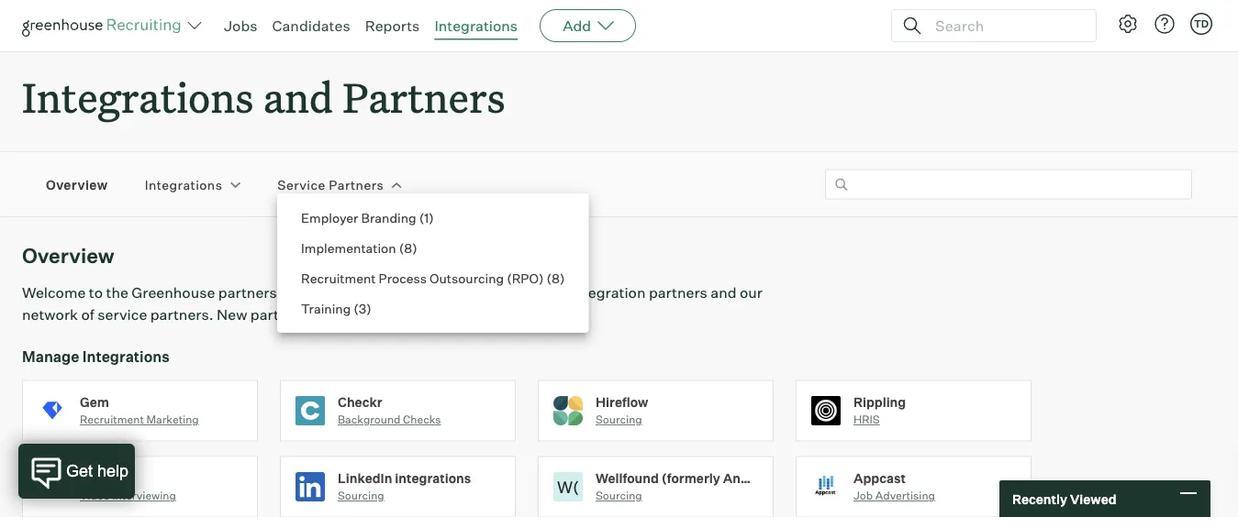 Task type: vqa. For each thing, say whether or not it's contained in the screenshot.
Recruitment inside menu
yes



Task type: locate. For each thing, give the bounding box(es) containing it.
to
[[89, 284, 103, 302]]

1 horizontal spatial integrations link
[[435, 17, 518, 35]]

talent)
[[786, 471, 831, 487]]

w(
[[557, 477, 579, 498]]

sourcing down hireflow
[[596, 413, 642, 427]]

0 horizontal spatial recruitment
[[80, 413, 144, 427]]

0 vertical spatial integrations link
[[435, 17, 518, 35]]

click
[[378, 306, 409, 324]]

0 vertical spatial overview
[[46, 177, 108, 193]]

gem recruitment marketing
[[80, 394, 199, 427]]

(formerly
[[662, 471, 720, 487]]

0 vertical spatial recruitment
[[301, 270, 376, 286]]

video
[[80, 490, 110, 503]]

None text field
[[825, 170, 1193, 200]]

greenhouse
[[132, 284, 215, 302]]

gem
[[80, 394, 109, 411]]

recruitment up training ( 3 )
[[301, 270, 376, 286]]

wellfound
[[596, 471, 659, 487]]

sourcing inside wellfound (formerly angellist talent) sourcing
[[596, 490, 642, 503]]

) right (rpo) at the bottom left
[[560, 270, 565, 286]]

1 vertical spatial 8
[[552, 270, 560, 286]]

training
[[301, 301, 351, 317]]

menu
[[277, 194, 589, 333]]

partners
[[649, 284, 708, 302], [251, 306, 309, 324]]

0 horizontal spatial and
[[263, 70, 333, 124]]

0 vertical spatial 8
[[404, 240, 412, 256]]

partners down partnerships
[[251, 306, 309, 324]]

3
[[359, 301, 367, 317]]

configure image
[[1117, 13, 1139, 35]]

1 vertical spatial integrations link
[[145, 176, 222, 194]]

td
[[1194, 17, 1209, 30]]

1 vertical spatial partners
[[251, 306, 309, 324]]

sourcing down the linkedin
[[338, 490, 384, 503]]

(rpo)
[[507, 270, 544, 286]]

0 vertical spatial partners
[[343, 70, 505, 124]]

and inside welcome to the greenhouse partnerships page where you can explore our 450+ integration partners and our network of service partners. new partners are just a click away.
[[711, 284, 737, 302]]

1
[[424, 210, 429, 226]]

advertising
[[876, 490, 935, 503]]

recruitment
[[301, 270, 376, 286], [80, 413, 144, 427]]

linkedin
[[338, 471, 392, 487]]

can
[[420, 284, 445, 302]]

menu containing employer branding
[[277, 194, 589, 333]]

welcome
[[22, 284, 86, 302]]

employer branding ( 1 )
[[301, 210, 434, 226]]

implementation
[[301, 240, 396, 256]]

1 horizontal spatial 8
[[552, 270, 560, 286]]

) right just
[[367, 301, 372, 317]]

checkr background checks
[[338, 394, 441, 427]]

) up process
[[412, 240, 417, 256]]

appcast
[[854, 471, 906, 487]]

1 horizontal spatial our
[[740, 284, 763, 302]]

background
[[338, 413, 401, 427]]

integrations link
[[435, 17, 518, 35], [145, 176, 222, 194]]

service partners link
[[278, 176, 384, 194]]

wellfound (formerly angellist talent) sourcing
[[596, 471, 831, 503]]

and
[[263, 70, 333, 124], [711, 284, 737, 302]]

the
[[106, 284, 128, 302]]

0 horizontal spatial our
[[503, 284, 526, 302]]

recently viewed
[[1013, 491, 1117, 507]]

angellist
[[723, 471, 784, 487]]

you
[[392, 284, 417, 302]]

8 right (rpo) at the bottom left
[[552, 270, 560, 286]]

1 horizontal spatial and
[[711, 284, 737, 302]]

0 horizontal spatial 8
[[404, 240, 412, 256]]

outsourcing
[[430, 270, 504, 286]]

recruitment inside gem recruitment marketing
[[80, 413, 144, 427]]

1 vertical spatial recruitment
[[80, 413, 144, 427]]

1 vertical spatial and
[[711, 284, 737, 302]]

)
[[429, 210, 434, 226], [412, 240, 417, 256], [560, 270, 565, 286], [367, 301, 372, 317]]

recruitment inside menu
[[301, 270, 376, 286]]

checkr
[[338, 394, 383, 411]]

partners up employer branding ( 1 )
[[329, 177, 384, 193]]

sourcing
[[596, 413, 642, 427], [338, 490, 384, 503], [596, 490, 642, 503]]

overview
[[46, 177, 108, 193], [22, 243, 115, 269]]

candidates link
[[272, 17, 350, 35]]

our
[[503, 284, 526, 302], [740, 284, 763, 302]]

sourcing down wellfound
[[596, 490, 642, 503]]

employer
[[301, 210, 358, 226]]

8 up process
[[404, 240, 412, 256]]

integrations
[[435, 17, 518, 35], [22, 70, 254, 124], [145, 177, 222, 193], [82, 348, 170, 366]]

page
[[309, 284, 344, 302]]

1 vertical spatial partners
[[329, 177, 384, 193]]

integrations and partners
[[22, 70, 505, 124]]

viewed
[[1070, 491, 1117, 507]]

hris
[[854, 413, 880, 427]]

partners right integration at the bottom of page
[[649, 284, 708, 302]]

welcome to the greenhouse partnerships page where you can explore our 450+ integration partners and our network of service partners. new partners are just a click away.
[[22, 284, 763, 324]]

partners
[[343, 70, 505, 124], [329, 177, 384, 193]]

1 horizontal spatial partners
[[649, 284, 708, 302]]

recently
[[1013, 491, 1068, 507]]

integration
[[570, 284, 646, 302]]

8
[[404, 240, 412, 256], [552, 270, 560, 286]]

1 horizontal spatial recruitment
[[301, 270, 376, 286]]

(
[[419, 210, 424, 226], [399, 240, 404, 256], [547, 270, 552, 286], [354, 301, 359, 317]]

recruitment down gem
[[80, 413, 144, 427]]

of
[[81, 306, 94, 324]]

partners down reports
[[343, 70, 505, 124]]

hireflow
[[596, 394, 649, 411]]

0 horizontal spatial partners
[[251, 306, 309, 324]]

0 horizontal spatial integrations link
[[145, 176, 222, 194]]

new
[[217, 306, 247, 324]]

marketing
[[146, 413, 199, 427]]



Task type: describe. For each thing, give the bounding box(es) containing it.
0 vertical spatial and
[[263, 70, 333, 124]]

sourcing inside hireflow sourcing
[[596, 413, 642, 427]]

integrations
[[395, 471, 471, 487]]

interviewing
[[112, 490, 176, 503]]

greenhouse recruiting image
[[22, 15, 187, 37]]

Search text field
[[931, 12, 1080, 39]]

overview link
[[46, 176, 108, 194]]

partners inside the "service partners" link
[[329, 177, 384, 193]]

td button
[[1191, 13, 1213, 35]]

manage
[[22, 348, 79, 366]]

a
[[366, 306, 374, 324]]

partnerships
[[218, 284, 306, 302]]

away.
[[412, 306, 451, 324]]

( left the a
[[354, 301, 359, 317]]

appcast job advertising
[[854, 471, 935, 503]]

zoom video interviewing
[[80, 471, 176, 503]]

( up process
[[399, 240, 404, 256]]

are
[[312, 306, 334, 324]]

sourcing inside "linkedin integrations sourcing"
[[338, 490, 384, 503]]

2 our from the left
[[740, 284, 763, 302]]

integrations for the topmost integrations link
[[435, 17, 518, 35]]

process
[[379, 270, 427, 286]]

service
[[98, 306, 147, 324]]

where
[[347, 284, 389, 302]]

0 vertical spatial partners
[[649, 284, 708, 302]]

linkedin integrations sourcing
[[338, 471, 471, 503]]

450+
[[529, 284, 567, 302]]

just
[[338, 306, 363, 324]]

( right branding at the left of the page
[[419, 210, 424, 226]]

integrations for bottom integrations link
[[145, 177, 222, 193]]

implementation ( 8 )
[[301, 240, 417, 256]]

manage integrations
[[22, 348, 170, 366]]

checks
[[403, 413, 441, 427]]

td button
[[1187, 9, 1216, 39]]

1 our from the left
[[503, 284, 526, 302]]

reports
[[365, 17, 420, 35]]

reports link
[[365, 17, 420, 35]]

rippling
[[854, 394, 906, 411]]

explore
[[448, 284, 500, 302]]

1 vertical spatial overview
[[22, 243, 115, 269]]

partners.
[[150, 306, 214, 324]]

training ( 3 )
[[301, 301, 372, 317]]

candidates
[[272, 17, 350, 35]]

hireflow sourcing
[[596, 394, 649, 427]]

integrations for integrations and partners
[[22, 70, 254, 124]]

recruitment process outsourcing (rpo) ( 8 )
[[301, 270, 565, 286]]

( right (rpo) at the bottom left
[[547, 270, 552, 286]]

branding
[[361, 210, 416, 226]]

service
[[278, 177, 326, 193]]

add button
[[540, 9, 636, 42]]

jobs
[[224, 17, 258, 35]]

jobs link
[[224, 17, 258, 35]]

service partners
[[278, 177, 384, 193]]

add
[[563, 17, 591, 35]]

zoom
[[80, 471, 116, 487]]

) right branding at the left of the page
[[429, 210, 434, 226]]

job
[[854, 490, 873, 503]]

rippling hris
[[854, 394, 906, 427]]

network
[[22, 306, 78, 324]]



